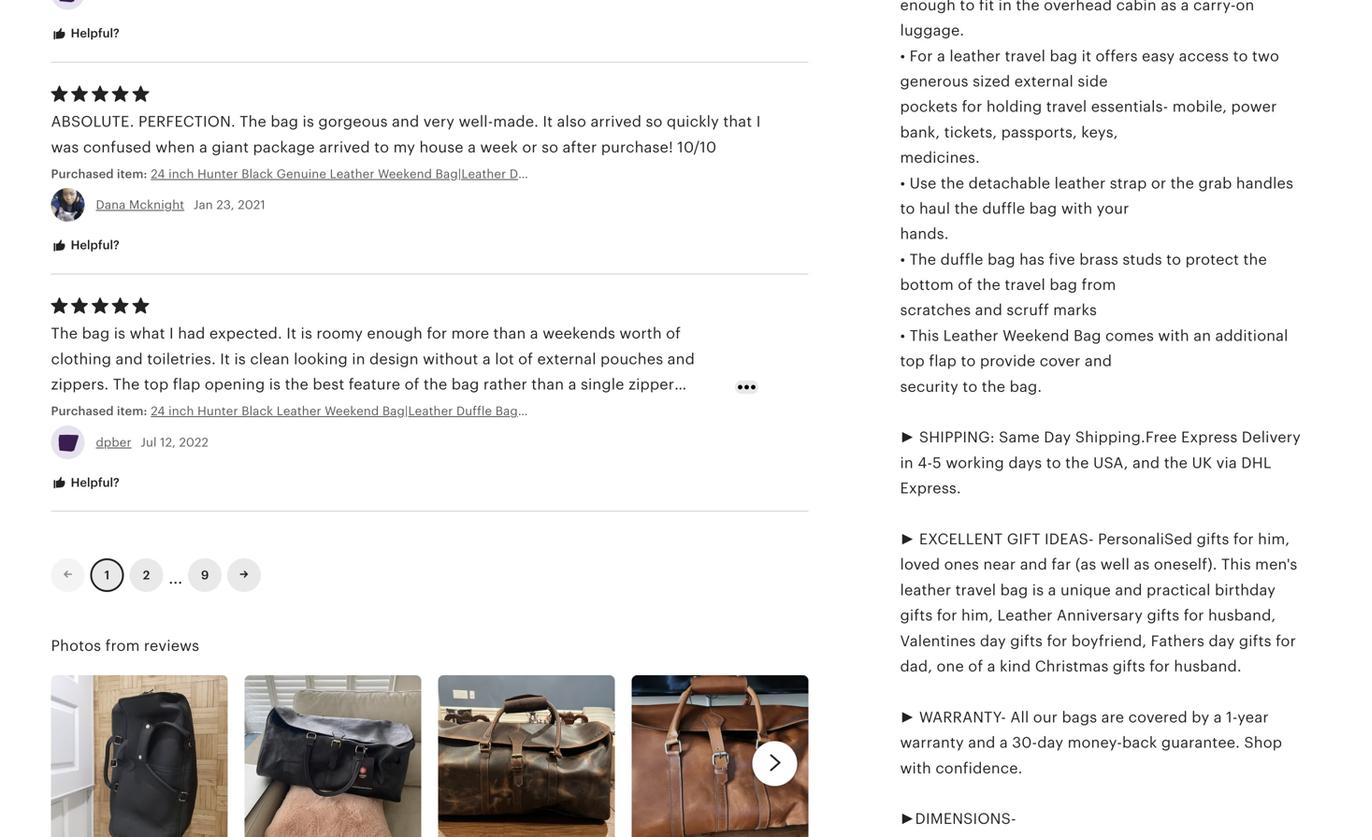 Task type: describe. For each thing, give the bounding box(es) containing it.
accessing
[[442, 401, 515, 418]]

or inside enough to fit in the overhead cabin as a carry-on luggage. • for a leather travel bag it offers easy access to two generous sized external side pockets for holding travel essentials- mobile, power bank, tickets, passports, keys, medicines. • use the detachable leather strap or the grab handles to haul the duffle bag with your hands. • the duffle bag has five brass studs to protect the bottom of the travel bag from scratches and scruff marks • this leather weekend bag comes with an additional top flap to provide cover and security to the bag.
[[1151, 175, 1167, 192]]

is up looking
[[301, 325, 312, 342]]

practical
[[1147, 582, 1211, 599]]

and inside absolute. perfection. the bag is  gorgeous and very well-made. it also arrived so quickly that i was confused when a giant package arrived to my house a week or so after purchase!  10/10
[[392, 113, 419, 130]]

much
[[199, 401, 240, 418]]

to left two
[[1233, 48, 1248, 64]]

jan
[[193, 198, 213, 212]]

enough to fit in the overhead cabin as a carry-on luggage. • for a leather travel bag it offers easy access to two generous sized external side pockets for holding travel essentials- mobile, power bank, tickets, passports, keys, medicines. • use the detachable leather strap or the grab handles to haul the duffle bag with your hands. • the duffle bag has five brass studs to protect the bottom of the travel bag from scratches and scruff marks • this leather weekend bag comes with an additional top flap to provide cover and security to the bag.
[[900, 0, 1294, 395]]

► for ► warranty- all our bags are covered by a 1-year warranty and a 30-day money-back guarantee. shop with confidence.
[[900, 709, 915, 726]]

for up the without
[[427, 325, 447, 342]]

with inside ► warranty- all our bags are covered by a 1-year warranty and a 30-day money-back guarantee. shop with confidence.
[[900, 760, 932, 777]]

photos from reviews
[[51, 637, 199, 654]]

the right the zippers.
[[113, 376, 140, 393]]

the up clothing
[[51, 325, 78, 342]]

0 vertical spatial with
[[1061, 200, 1093, 217]]

your
[[1097, 200, 1129, 217]]

reviews
[[144, 637, 199, 654]]

a left the lot
[[483, 351, 491, 367]]

of right the lot
[[518, 351, 533, 367]]

and down 'what'
[[116, 351, 143, 367]]

travel down 'side'
[[1046, 98, 1087, 115]]

for up valentines
[[937, 607, 957, 624]]

is up opening
[[234, 351, 246, 367]]

was
[[51, 139, 79, 156]]

express
[[1181, 429, 1238, 446]]

one
[[937, 658, 964, 675]]

2 makes from the left
[[683, 401, 730, 418]]

for up the christmas on the bottom
[[1047, 633, 1068, 649]]

year
[[1238, 709, 1269, 726]]

feature
[[349, 376, 401, 393]]

dana mcknight link
[[96, 198, 184, 212]]

easy
[[1142, 48, 1175, 64]]

and down bag
[[1085, 353, 1112, 370]]

anniversary
[[1057, 607, 1143, 624]]

gifts up valentines
[[900, 607, 933, 624]]

bag. inside enough to fit in the overhead cabin as a carry-on luggage. • for a leather travel bag it offers easy access to two generous sized external side pockets for holding travel essentials- mobile, power bank, tickets, passports, keys, medicines. • use the detachable leather strap or the grab handles to haul the duffle bag with your hands. • the duffle bag has five brass studs to protect the bottom of the travel bag from scratches and scruff marks • this leather weekend bag comes with an additional top flap to provide cover and security to the bag.
[[1010, 378, 1042, 395]]

the left uk at the bottom
[[1164, 455, 1188, 471]]

helpful? for dana mcknight jan 23, 2021
[[68, 238, 120, 252]]

birthday
[[1215, 582, 1276, 599]]

gifts up fathers
[[1147, 607, 1180, 624]]

1 horizontal spatial him,
[[1258, 531, 1290, 548]]

a down far
[[1048, 582, 1057, 599]]

brass
[[1080, 251, 1119, 268]]

to right studs at the right of the page
[[1167, 251, 1182, 268]]

external inside enough to fit in the overhead cabin as a carry-on luggage. • for a leather travel bag it offers easy access to two generous sized external side pockets for holding travel essentials- mobile, power bank, tickets, passports, keys, medicines. • use the detachable leather strap or the grab handles to haul the duffle bag with your hands. • the duffle bag has five brass studs to protect the bottom of the travel bag from scratches and scruff marks • this leather weekend bag comes with an additional top flap to provide cover and security to the bag.
[[1015, 73, 1074, 90]]

five
[[1049, 251, 1076, 268]]

same
[[999, 429, 1040, 446]]

by
[[1192, 709, 1210, 726]]

overhead
[[1044, 0, 1112, 13]]

two
[[1252, 48, 1280, 64]]

confused
[[83, 139, 151, 156]]

1-
[[1226, 709, 1238, 726]]

purchased item: for dana mcknight
[[51, 167, 151, 181]]

expected.
[[209, 325, 282, 342]]

comes
[[1106, 327, 1154, 344]]

as inside enough to fit in the overhead cabin as a carry-on luggage. • for a leather travel bag it offers easy access to two generous sized external side pockets for holding travel essentials- mobile, power bank, tickets, passports, keys, medicines. • use the detachable leather strap or the grab handles to haul the duffle bag with your hands. • the duffle bag has five brass studs to protect the bottom of the travel bag from scratches and scruff marks • this leather weekend bag comes with an additional top flap to provide cover and security to the bag.
[[1161, 0, 1177, 13]]

to inside absolute. perfection. the bag is  gorgeous and very well-made. it also arrived so quickly that i was confused when a giant package arrived to my house a week or so after purchase!  10/10
[[374, 139, 389, 156]]

the right 'protect'
[[1244, 251, 1267, 268]]

has
[[1020, 251, 1045, 268]]

a left weekends
[[530, 325, 539, 342]]

► for ► excellent gift ideas- personalised gifts for him, loved ones near and far (as well as oneself). this men's leather travel bag is a unique and practical birthday gifts for him, leather anniversary gifts for husband, valentines day gifts for boyfriend, fathers day gifts for dad, one of a kind christmas gifts for husband.
[[900, 531, 915, 548]]

helpful? button for dpber
[[37, 466, 134, 500]]

it inside enough to fit in the overhead cabin as a carry-on luggage. • for a leather travel bag it offers easy access to two generous sized external side pockets for holding travel essentials- mobile, power bank, tickets, passports, keys, medicines. • use the detachable leather strap or the grab handles to haul the duffle bag with your hands. • the duffle bag has five brass studs to protect the bottom of the travel bag from scratches and scruff marks • this leather weekend bag comes with an additional top flap to provide cover and security to the bag.
[[1082, 48, 1092, 64]]

1 vertical spatial leather
[[1055, 175, 1106, 192]]

scruff
[[1007, 302, 1049, 319]]

pouches
[[601, 351, 663, 367]]

for inside enough to fit in the overhead cabin as a carry-on luggage. • for a leather travel bag it offers easy access to two generous sized external side pockets for holding travel essentials- mobile, power bank, tickets, passports, keys, medicines. • use the detachable leather strap or the grab handles to haul the duffle bag with your hands. • the duffle bag has five brass studs to protect the bottom of the travel bag from scratches and scruff marks • this leather weekend bag comes with an additional top flap to provide cover and security to the bag.
[[962, 98, 983, 115]]

travel inside the ► excellent gift ideas- personalised gifts for him, loved ones near and far (as well as oneself). this men's leather travel bag is a unique and practical birthday gifts for him, leather anniversary gifts for husband, valentines day gifts for boyfriend, fathers day gifts for dad, one of a kind christmas gifts for husband.
[[956, 582, 996, 599]]

unique
[[1061, 582, 1111, 599]]

to left 'provide'
[[961, 353, 976, 370]]

the right fit
[[1016, 0, 1040, 13]]

the right haul
[[955, 200, 978, 217]]

1 • from the top
[[900, 48, 906, 64]]

for up birthday
[[1234, 531, 1254, 548]]

0 vertical spatial than
[[493, 325, 526, 342]]

all
[[1011, 709, 1029, 726]]

ideas-
[[1045, 531, 1094, 548]]

in up "feature" at top
[[352, 351, 365, 367]]

that
[[723, 113, 752, 130]]

1 vertical spatial than
[[532, 376, 564, 393]]

my
[[393, 139, 415, 156]]

it up 'dpber' link
[[120, 401, 130, 418]]

absolute. perfection. the bag is  gorgeous and very well-made. it also arrived so quickly that i was confused when a giant package arrived to my house a week or so after purchase!  10/10
[[51, 113, 761, 156]]

of down design
[[405, 376, 420, 393]]

leather inside enough to fit in the overhead cabin as a carry-on luggage. • for a leather travel bag it offers easy access to two generous sized external side pockets for holding travel essentials- mobile, power bank, tickets, passports, keys, medicines. • use the detachable leather strap or the grab handles to haul the duffle bag with your hands. • the duffle bag has five brass studs to protect the bottom of the travel bag from scratches and scruff marks • this leather weekend bag comes with an additional top flap to provide cover and security to the bag.
[[943, 327, 999, 344]]

a up contents.
[[568, 376, 577, 393]]

and down well
[[1115, 582, 1143, 599]]

0 vertical spatial arrived
[[591, 113, 642, 130]]

the down rather on the left top of the page
[[519, 401, 543, 418]]

the down the without
[[424, 376, 447, 393]]

9
[[201, 568, 209, 582]]

and up zipper
[[668, 351, 695, 367]]

also
[[557, 113, 587, 130]]

usa,
[[1093, 455, 1129, 471]]

30-
[[1012, 734, 1038, 751]]

day
[[1044, 429, 1071, 446]]

bag inside absolute. perfection. the bag is  gorgeous and very well-made. it also arrived so quickly that i was confused when a giant package arrived to my house a week or so after purchase!  10/10
[[271, 113, 299, 130]]

clothing
[[51, 351, 111, 367]]

4-
[[918, 455, 933, 471]]

1 vertical spatial it
[[185, 401, 195, 418]]

dad,
[[900, 658, 933, 675]]

bag down five
[[1050, 276, 1078, 293]]

for down fathers
[[1150, 658, 1170, 675]]

very
[[423, 113, 455, 130]]

item: for dpber
[[117, 404, 147, 418]]

uk
[[1192, 455, 1212, 471]]

confidence.
[[936, 760, 1023, 777]]

detachable
[[969, 175, 1051, 192]]

covered
[[1129, 709, 1188, 726]]

more
[[451, 325, 489, 342]]

opening
[[205, 376, 265, 393]]

for down husband,
[[1276, 633, 1296, 649]]

1 makes from the left
[[134, 401, 181, 418]]

bag down the overhead
[[1050, 48, 1078, 64]]

0 vertical spatial leather
[[950, 48, 1001, 64]]

bag up accessing
[[452, 376, 479, 393]]

5
[[933, 455, 942, 471]]

passports,
[[1001, 124, 1077, 141]]

best
[[313, 376, 345, 393]]

design
[[370, 351, 419, 367]]

gifts up oneself).
[[1197, 531, 1230, 548]]

single
[[581, 376, 624, 393]]

perfection.
[[138, 113, 236, 130]]

week
[[480, 139, 518, 156]]

on
[[1236, 0, 1255, 13]]

0 horizontal spatial him,
[[962, 607, 994, 624]]

2021
[[238, 198, 265, 212]]

bags
[[1062, 709, 1097, 726]]

for up contents
[[292, 401, 313, 418]]

the right bottom
[[977, 276, 1001, 293]]

side
[[1078, 73, 1108, 90]]

day inside ► warranty- all our bags are covered by a 1-year warranty and a 30-day money-back guarantee. shop with confidence.
[[1038, 734, 1064, 751]]

a left kind at the right of page
[[987, 658, 996, 675]]

purchased for dana mcknight jan 23, 2021
[[51, 167, 114, 181]]

the down medicines.
[[941, 175, 965, 192]]

entire
[[189, 427, 231, 444]]

and down gift
[[1020, 556, 1048, 573]]

a left carry-
[[1181, 0, 1189, 13]]

husband.
[[1174, 658, 1242, 675]]

the bag is what i had expected. it is roomy enough for more than a weekends worth of clothing and toiletries. it is clean looking in design without a lot of external pouches and zippers. the top flap opening is the best feature of the bag rather than a single zipper opening. it makes it much easier for packing and and accessing the contents. the flap makes it easier to see the entire contents in the bag.
[[51, 325, 730, 444]]

helpful? for dpber jul 12, 2022
[[68, 476, 120, 490]]

external inside the bag is what i had expected. it is roomy enough for more than a weekends worth of clothing and toiletries. it is clean looking in design without a lot of external pouches and zippers. the top flap opening is the best feature of the bag rather than a single zipper opening. it makes it much easier for packing and and accessing the contents. the flap makes it easier to see the entire contents in the bag.
[[537, 351, 596, 367]]

bag left has at right
[[988, 251, 1016, 268]]

medicines.
[[900, 149, 980, 166]]

the left best
[[285, 376, 309, 393]]

delivery
[[1242, 429, 1301, 446]]

12,
[[160, 435, 176, 449]]

2 • from the top
[[900, 175, 906, 192]]

2022
[[179, 435, 209, 449]]

looking
[[294, 351, 348, 367]]

the down packing
[[322, 427, 345, 444]]

a left the 30-
[[1000, 734, 1008, 751]]

of right worth at the top left
[[666, 325, 681, 342]]

to left fit
[[960, 0, 975, 13]]

2 horizontal spatial day
[[1209, 633, 1235, 649]]

to right the security
[[963, 378, 978, 395]]

of inside the ► excellent gift ideas- personalised gifts for him, loved ones near and far (as well as oneself). this men's leather travel bag is a unique and practical birthday gifts for him, leather anniversary gifts for husband, valentines day gifts for boyfriend, fathers day gifts for dad, one of a kind christmas gifts for husband.
[[968, 658, 983, 675]]

23,
[[216, 198, 235, 212]]

i inside absolute. perfection. the bag is  gorgeous and very well-made. it also arrived so quickly that i was confused when a giant package arrived to my house a week or so after purchase!  10/10
[[756, 113, 761, 130]]

mobile,
[[1173, 98, 1227, 115]]

(as
[[1076, 556, 1097, 573]]

is inside absolute. perfection. the bag is  gorgeous and very well-made. it also arrived so quickly that i was confused when a giant package arrived to my house a week or so after purchase!  10/10
[[303, 113, 314, 130]]

gorgeous
[[318, 113, 388, 130]]

purchase!
[[601, 139, 673, 156]]

see
[[132, 427, 157, 444]]



Task type: locate. For each thing, give the bounding box(es) containing it.
1 vertical spatial external
[[537, 351, 596, 367]]

►dimensions-
[[900, 811, 1016, 827]]

top down the toiletries.
[[144, 376, 169, 393]]

1 horizontal spatial arrived
[[591, 113, 642, 130]]

and inside ► shipping: same day shipping.free express delivery in 4-5 working days to the usa, and the uk via dhl express.
[[1133, 455, 1160, 471]]

gifts down husband,
[[1239, 633, 1272, 649]]

0 vertical spatial ►
[[900, 429, 915, 446]]

1 vertical spatial leather
[[998, 607, 1053, 624]]

in right fit
[[999, 0, 1012, 13]]

i inside the bag is what i had expected. it is roomy enough for more than a weekends worth of clothing and toiletries. it is clean looking in design without a lot of external pouches and zippers. the top flap opening is the best feature of the bag rather than a single zipper opening. it makes it much easier for packing and and accessing the contents. the flap makes it easier to see the entire contents in the bag.
[[169, 325, 174, 342]]

2 horizontal spatial with
[[1158, 327, 1190, 344]]

0 horizontal spatial day
[[980, 633, 1006, 649]]

helpful? button for dana mcknight
[[37, 228, 134, 263]]

a right the for
[[937, 48, 946, 64]]

1 vertical spatial this
[[1222, 556, 1251, 573]]

0 vertical spatial or
[[522, 139, 538, 156]]

so up purchase!
[[646, 113, 663, 130]]

► left 'shipping:'
[[900, 429, 915, 446]]

for down practical
[[1184, 607, 1204, 624]]

from
[[1082, 276, 1116, 293], [105, 637, 140, 654]]

hands.
[[900, 226, 949, 242]]

2 vertical spatial with
[[900, 760, 932, 777]]

the inside enough to fit in the overhead cabin as a carry-on luggage. • for a leather travel bag it offers easy access to two generous sized external side pockets for holding travel essentials- mobile, power bank, tickets, passports, keys, medicines. • use the detachable leather strap or the grab handles to haul the duffle bag with your hands. • the duffle bag has five brass studs to protect the bottom of the travel bag from scratches and scruff marks • this leather weekend bag comes with an additional top flap to provide cover and security to the bag.
[[910, 251, 937, 268]]

3 helpful? from the top
[[68, 476, 120, 490]]

1 horizontal spatial as
[[1161, 0, 1177, 13]]

1 horizontal spatial with
[[1061, 200, 1093, 217]]

1 horizontal spatial top
[[900, 353, 925, 370]]

duffle down detachable
[[982, 200, 1025, 217]]

0 horizontal spatial external
[[537, 351, 596, 367]]

to left haul
[[900, 200, 915, 217]]

zippers.
[[51, 376, 109, 393]]

men's
[[1255, 556, 1298, 573]]

0 horizontal spatial makes
[[134, 401, 181, 418]]

1 helpful? button from the top
[[37, 17, 134, 51]]

1 horizontal spatial easier
[[244, 401, 288, 418]]

•
[[900, 48, 906, 64], [900, 175, 906, 192], [900, 251, 906, 268], [900, 327, 906, 344]]

bag up clothing
[[82, 325, 110, 342]]

arrived
[[591, 113, 642, 130], [319, 139, 370, 156]]

1 item: from the top
[[117, 167, 147, 181]]

1 vertical spatial top
[[144, 376, 169, 393]]

bag down detachable
[[1030, 200, 1057, 217]]

it inside absolute. perfection. the bag is  gorgeous and very well-made. it also arrived so quickly that i was confused when a giant package arrived to my house a week or so after purchase!  10/10
[[543, 113, 553, 130]]

• down scratches
[[900, 327, 906, 344]]

external down weekends
[[537, 351, 596, 367]]

flap down the toiletries.
[[173, 376, 201, 393]]

travel up 'scruff'
[[1005, 276, 1046, 293]]

this
[[910, 327, 939, 344], [1222, 556, 1251, 573]]

► up loved
[[900, 531, 915, 548]]

tickets,
[[944, 124, 997, 141]]

0 vertical spatial from
[[1082, 276, 1116, 293]]

in right contents
[[304, 427, 318, 444]]

dpber jul 12, 2022
[[96, 435, 209, 449]]

giant
[[212, 139, 249, 156]]

1 vertical spatial purchased
[[51, 404, 114, 418]]

cover
[[1040, 353, 1081, 370]]

1 horizontal spatial it
[[185, 401, 195, 418]]

2 ► from the top
[[900, 531, 915, 548]]

top inside enough to fit in the overhead cabin as a carry-on luggage. • for a leather travel bag it offers easy access to two generous sized external side pockets for holding travel essentials- mobile, power bank, tickets, passports, keys, medicines. • use the detachable leather strap or the grab handles to haul the duffle bag with your hands. • the duffle bag has five brass studs to protect the bottom of the travel bag from scratches and scruff marks • this leather weekend bag comes with an additional top flap to provide cover and security to the bag.
[[900, 353, 925, 370]]

1 horizontal spatial than
[[532, 376, 564, 393]]

ones
[[944, 556, 979, 573]]

dana mcknight jan 23, 2021
[[96, 198, 265, 212]]

him,
[[1258, 531, 1290, 548], [962, 607, 994, 624]]

access
[[1179, 48, 1229, 64]]

are
[[1102, 709, 1125, 726]]

this inside enough to fit in the overhead cabin as a carry-on luggage. • for a leather travel bag it offers easy access to two generous sized external side pockets for holding travel essentials- mobile, power bank, tickets, passports, keys, medicines. • use the detachable leather strap or the grab handles to haul the duffle bag with your hands. • the duffle bag has five brass studs to protect the bottom of the travel bag from scratches and scruff marks • this leather weekend bag comes with an additional top flap to provide cover and security to the bag.
[[910, 327, 939, 344]]

i right that
[[756, 113, 761, 130]]

to inside ► shipping: same day shipping.free express delivery in 4-5 working days to the usa, and the uk via dhl express.
[[1046, 455, 1061, 471]]

travel down ones
[[956, 582, 996, 599]]

helpful? down dana
[[68, 238, 120, 252]]

1
[[105, 568, 110, 582]]

bag. down 'provide'
[[1010, 378, 1042, 395]]

0 vertical spatial him,
[[1258, 531, 1290, 548]]

1 vertical spatial helpful? button
[[37, 228, 134, 263]]

in inside ► shipping: same day shipping.free express delivery in 4-5 working days to the usa, and the uk via dhl express.
[[900, 455, 914, 471]]

3 • from the top
[[900, 251, 906, 268]]

2 purchased from the top
[[51, 404, 114, 418]]

it down the opening.
[[51, 427, 61, 444]]

0 horizontal spatial as
[[1134, 556, 1150, 573]]

of inside enough to fit in the overhead cabin as a carry-on luggage. • for a leather travel bag it offers easy access to two generous sized external side pockets for holding travel essentials- mobile, power bank, tickets, passports, keys, medicines. • use the detachable leather strap or the grab handles to haul the duffle bag with your hands. • the duffle bag has five brass studs to protect the bottom of the travel bag from scratches and scruff marks • this leather weekend bag comes with an additional top flap to provide cover and security to the bag.
[[958, 276, 973, 293]]

1 vertical spatial as
[[1134, 556, 1150, 573]]

the inside absolute. perfection. the bag is  gorgeous and very well-made. it also arrived so quickly that i was confused when a giant package arrived to my house a week or so after purchase!  10/10
[[240, 113, 267, 130]]

1 vertical spatial with
[[1158, 327, 1190, 344]]

0 horizontal spatial this
[[910, 327, 939, 344]]

0 vertical spatial external
[[1015, 73, 1074, 90]]

weekends
[[543, 325, 616, 342]]

for
[[910, 48, 933, 64]]

0 vertical spatial i
[[756, 113, 761, 130]]

is down clean
[[269, 376, 281, 393]]

item: for dana
[[117, 167, 147, 181]]

1 horizontal spatial this
[[1222, 556, 1251, 573]]

duffle
[[982, 200, 1025, 217], [941, 251, 984, 268]]

the down 'provide'
[[982, 378, 1006, 395]]

it up clean
[[287, 325, 297, 342]]

the
[[1016, 0, 1040, 13], [941, 175, 965, 192], [1171, 175, 1195, 192], [955, 200, 978, 217], [1244, 251, 1267, 268], [977, 276, 1001, 293], [285, 376, 309, 393], [424, 376, 447, 393], [982, 378, 1006, 395], [519, 401, 543, 418], [161, 427, 185, 444], [322, 427, 345, 444], [1066, 455, 1089, 471], [1164, 455, 1188, 471]]

additional
[[1216, 327, 1289, 344]]

contents.
[[547, 401, 616, 418]]

to down day
[[1046, 455, 1061, 471]]

1 vertical spatial so
[[542, 139, 559, 156]]

dhl
[[1242, 455, 1272, 471]]

shipping.free
[[1075, 429, 1177, 446]]

dana
[[96, 198, 126, 212]]

zipper
[[629, 376, 675, 393]]

1 horizontal spatial day
[[1038, 734, 1064, 751]]

0 vertical spatial it
[[1082, 48, 1092, 64]]

item:
[[117, 167, 147, 181], [117, 404, 147, 418]]

it left the also
[[543, 113, 553, 130]]

1 horizontal spatial enough
[[900, 0, 956, 13]]

purchased item: for dpber
[[51, 404, 151, 418]]

leather inside the ► excellent gift ideas- personalised gifts for him, loved ones near and far (as well as oneself). this men's leather travel bag is a unique and practical birthday gifts for him, leather anniversary gifts for husband, valentines day gifts for boyfriend, fathers day gifts for dad, one of a kind christmas gifts for husband.
[[998, 607, 1053, 624]]

purchased
[[51, 167, 114, 181], [51, 404, 114, 418]]

0 horizontal spatial so
[[542, 139, 559, 156]]

husband,
[[1208, 607, 1276, 624]]

purchased item:
[[51, 167, 151, 181], [51, 404, 151, 418]]

or inside absolute. perfection. the bag is  gorgeous and very well-made. it also arrived so quickly that i was confused when a giant package arrived to my house a week or so after purchase!  10/10
[[522, 139, 538, 156]]

than
[[493, 325, 526, 342], [532, 376, 564, 393]]

a left the 1-
[[1214, 709, 1222, 726]]

► inside the ► excellent gift ideas- personalised gifts for him, loved ones near and far (as well as oneself). this men's leather travel bag is a unique and practical birthday gifts for him, leather anniversary gifts for husband, valentines day gifts for boyfriend, fathers day gifts for dad, one of a kind christmas gifts for husband.
[[900, 531, 915, 548]]

to
[[960, 0, 975, 13], [1233, 48, 1248, 64], [374, 139, 389, 156], [900, 200, 915, 217], [1167, 251, 1182, 268], [961, 353, 976, 370], [963, 378, 978, 395], [113, 427, 128, 444], [1046, 455, 1061, 471]]

0 vertical spatial purchased item:
[[51, 167, 151, 181]]

1 vertical spatial or
[[1151, 175, 1167, 192]]

bag inside the ► excellent gift ideas- personalised gifts for him, loved ones near and far (as well as oneself). this men's leather travel bag is a unique and practical birthday gifts for him, leather anniversary gifts for husband, valentines day gifts for boyfriend, fathers day gifts for dad, one of a kind christmas gifts for husband.
[[1001, 582, 1028, 599]]

helpful? button down 'dpber' link
[[37, 466, 134, 500]]

2 vertical spatial flap
[[651, 401, 679, 418]]

arrived down gorgeous
[[319, 139, 370, 156]]

0 vertical spatial helpful?
[[68, 26, 120, 40]]

0 vertical spatial item:
[[117, 167, 147, 181]]

► for ► shipping: same day shipping.free express delivery in 4-5 working days to the usa, and the uk via dhl express.
[[900, 429, 915, 446]]

helpful?
[[68, 26, 120, 40], [68, 238, 120, 252], [68, 476, 120, 490]]

clean
[[250, 351, 290, 367]]

and up my
[[392, 113, 419, 130]]

1 vertical spatial ►
[[900, 531, 915, 548]]

is up package
[[303, 113, 314, 130]]

1 vertical spatial purchased item:
[[51, 404, 151, 418]]

purchased for dpber jul 12, 2022
[[51, 404, 114, 418]]

2 vertical spatial leather
[[900, 582, 951, 599]]

as down personalised
[[1134, 556, 1150, 573]]

0 vertical spatial this
[[910, 327, 939, 344]]

pockets
[[900, 98, 958, 115]]

haul
[[919, 200, 950, 217]]

days
[[1009, 455, 1042, 471]]

our
[[1033, 709, 1058, 726]]

bag. inside the bag is what i had expected. it is roomy enough for more than a weekends worth of clothing and toiletries. it is clean looking in design without a lot of external pouches and zippers. the top flap opening is the best feature of the bag rather than a single zipper opening. it makes it much easier for packing and and accessing the contents. the flap makes it easier to see the entire contents in the bag.
[[350, 427, 382, 444]]

had
[[178, 325, 205, 342]]

the down zipper
[[620, 401, 647, 418]]

2 vertical spatial helpful? button
[[37, 466, 134, 500]]

2 vertical spatial ►
[[900, 709, 915, 726]]

enough up the luggage.
[[900, 0, 956, 13]]

sized
[[973, 73, 1011, 90]]

packing
[[317, 401, 375, 418]]

with left your in the top right of the page
[[1061, 200, 1093, 217]]

or down "made."
[[522, 139, 538, 156]]

0 horizontal spatial enough
[[367, 325, 423, 342]]

protect
[[1186, 251, 1239, 268]]

as right cabin
[[1161, 0, 1177, 13]]

a left giant
[[199, 139, 208, 156]]

package
[[253, 139, 315, 156]]

2 horizontal spatial flap
[[929, 353, 957, 370]]

the down day
[[1066, 455, 1089, 471]]

0 horizontal spatial from
[[105, 637, 140, 654]]

1 horizontal spatial so
[[646, 113, 663, 130]]

made.
[[493, 113, 539, 130]]

a down well-
[[468, 139, 476, 156]]

0 vertical spatial duffle
[[982, 200, 1025, 217]]

0 vertical spatial purchased
[[51, 167, 114, 181]]

0 horizontal spatial flap
[[173, 376, 201, 393]]

2 helpful? from the top
[[68, 238, 120, 252]]

express.
[[900, 480, 961, 497]]

rather
[[483, 376, 527, 393]]

this inside the ► excellent gift ideas- personalised gifts for him, loved ones near and far (as well as oneself). this men's leather travel bag is a unique and practical birthday gifts for him, leather anniversary gifts for husband, valentines day gifts for boyfriend, fathers day gifts for dad, one of a kind christmas gifts for husband.
[[1222, 556, 1251, 573]]

helpful? down 'dpber' link
[[68, 476, 120, 490]]

is left the unique
[[1032, 582, 1044, 599]]

1 horizontal spatial flap
[[651, 401, 679, 418]]

far
[[1052, 556, 1071, 573]]

quickly
[[667, 113, 719, 130]]

and left 'scruff'
[[975, 302, 1003, 319]]

► shipping: same day shipping.free express delivery in 4-5 working days to the usa, and the uk via dhl express.
[[900, 429, 1301, 497]]

christmas
[[1035, 658, 1109, 675]]

and left accessing
[[410, 401, 438, 418]]

the down hands.
[[910, 251, 937, 268]]

1 vertical spatial flap
[[173, 376, 201, 393]]

well
[[1101, 556, 1130, 573]]

the right jul
[[161, 427, 185, 444]]

him, up valentines
[[962, 607, 994, 624]]

and down shipping.free
[[1133, 455, 1160, 471]]

0 vertical spatial easier
[[244, 401, 288, 418]]

1 vertical spatial item:
[[117, 404, 147, 418]]

0 vertical spatial so
[[646, 113, 663, 130]]

1 vertical spatial i
[[169, 325, 174, 342]]

0 horizontal spatial bag.
[[350, 427, 382, 444]]

opening.
[[51, 401, 116, 418]]

• down hands.
[[900, 251, 906, 268]]

10/10
[[677, 139, 717, 156]]

0 horizontal spatial with
[[900, 760, 932, 777]]

1 vertical spatial arrived
[[319, 139, 370, 156]]

the left the grab
[[1171, 175, 1195, 192]]

shop
[[1244, 734, 1282, 751]]

► inside ► warranty- all our bags are covered by a 1-year warranty and a 30-day money-back guarantee. shop with confidence.
[[900, 709, 915, 726]]

purchased item: up dpber
[[51, 404, 151, 418]]

it up opening
[[220, 351, 230, 367]]

top up the security
[[900, 353, 925, 370]]

and down "feature" at top
[[379, 401, 406, 418]]

1 horizontal spatial makes
[[683, 401, 730, 418]]

0 horizontal spatial arrived
[[319, 139, 370, 156]]

weekend
[[1003, 327, 1070, 344]]

1 helpful? from the top
[[68, 26, 120, 40]]

► inside ► shipping: same day shipping.free express delivery in 4-5 working days to the usa, and the uk via dhl express.
[[900, 429, 915, 446]]

1 horizontal spatial bag.
[[1010, 378, 1042, 395]]

absolute.
[[51, 113, 134, 130]]

0 vertical spatial helpful? button
[[37, 17, 134, 51]]

and inside ► warranty- all our bags are covered by a 1-year warranty and a 30-day money-back guarantee. shop with confidence.
[[968, 734, 996, 751]]

in left 4-
[[900, 455, 914, 471]]

from inside enough to fit in the overhead cabin as a carry-on luggage. • for a leather travel bag it offers easy access to two generous sized external side pockets for holding travel essentials- mobile, power bank, tickets, passports, keys, medicines. • use the detachable leather strap or the grab handles to haul the duffle bag with your hands. • the duffle bag has five brass studs to protect the bottom of the travel bag from scratches and scruff marks • this leather weekend bag comes with an additional top flap to provide cover and security to the bag.
[[1082, 276, 1116, 293]]

with left 'an'
[[1158, 327, 1190, 344]]

helpful? up absolute.
[[68, 26, 120, 40]]

helpful? button
[[37, 17, 134, 51], [37, 228, 134, 263], [37, 466, 134, 500]]

4 • from the top
[[900, 327, 906, 344]]

0 horizontal spatial it
[[51, 427, 61, 444]]

2 horizontal spatial it
[[1082, 48, 1092, 64]]

keys,
[[1082, 124, 1118, 141]]

2 item: from the top
[[117, 404, 147, 418]]

1 horizontal spatial i
[[756, 113, 761, 130]]

enough inside enough to fit in the overhead cabin as a carry-on luggage. • for a leather travel bag it offers easy access to two generous sized external side pockets for holding travel essentials- mobile, power bank, tickets, passports, keys, medicines. • use the detachable leather strap or the grab handles to haul the duffle bag with your hands. • the duffle bag has five brass studs to protect the bottom of the travel bag from scratches and scruff marks • this leather weekend bag comes with an additional top flap to provide cover and security to the bag.
[[900, 0, 956, 13]]

flap inside enough to fit in the overhead cabin as a carry-on luggage. • for a leather travel bag it offers easy access to two generous sized external side pockets for holding travel essentials- mobile, power bank, tickets, passports, keys, medicines. • use the detachable leather strap or the grab handles to haul the duffle bag with your hands. • the duffle bag has five brass studs to protect the bottom of the travel bag from scratches and scruff marks • this leather weekend bag comes with an additional top flap to provide cover and security to the bag.
[[929, 353, 957, 370]]

0 vertical spatial top
[[900, 353, 925, 370]]

is left 'what'
[[114, 325, 126, 342]]

purchased down the zippers.
[[51, 404, 114, 418]]

1 vertical spatial enough
[[367, 325, 423, 342]]

is inside the ► excellent gift ideas- personalised gifts for him, loved ones near and far (as well as oneself). this men's leather travel bag is a unique and practical birthday gifts for him, leather anniversary gifts for husband, valentines day gifts for boyfriend, fathers day gifts for dad, one of a kind christmas gifts for husband.
[[1032, 582, 1044, 599]]

1 vertical spatial from
[[105, 637, 140, 654]]

1 purchased item: from the top
[[51, 167, 151, 181]]

as inside the ► excellent gift ideas- personalised gifts for him, loved ones near and far (as well as oneself). this men's leather travel bag is a unique and practical birthday gifts for him, leather anniversary gifts for husband, valentines day gifts for boyfriend, fathers day gifts for dad, one of a kind christmas gifts for husband.
[[1134, 556, 1150, 573]]

back
[[1122, 734, 1157, 751]]

► excellent gift ideas- personalised gifts for him, loved ones near and far (as well as oneself). this men's leather travel bag is a unique and practical birthday gifts for him, leather anniversary gifts for husband, valentines day gifts for boyfriend, fathers day gifts for dad, one of a kind christmas gifts for husband.
[[900, 531, 1298, 675]]

photos
[[51, 637, 101, 654]]

flap
[[929, 353, 957, 370], [173, 376, 201, 393], [651, 401, 679, 418]]

gifts up kind at the right of page
[[1010, 633, 1043, 649]]

leather up sized
[[950, 48, 1001, 64]]

1 vertical spatial easier
[[65, 427, 109, 444]]

3 ► from the top
[[900, 709, 915, 726]]

…
[[169, 561, 183, 589]]

0 vertical spatial enough
[[900, 0, 956, 13]]

top inside the bag is what i had expected. it is roomy enough for more than a weekends worth of clothing and toiletries. it is clean looking in design without a lot of external pouches and zippers. the top flap opening is the best feature of the bag rather than a single zipper opening. it makes it much easier for packing and and accessing the contents. the flap makes it easier to see the entire contents in the bag.
[[144, 376, 169, 393]]

carry-
[[1194, 0, 1236, 13]]

i
[[756, 113, 761, 130], [169, 325, 174, 342]]

2 helpful? button from the top
[[37, 228, 134, 263]]

0 horizontal spatial or
[[522, 139, 538, 156]]

marks
[[1053, 302, 1097, 319]]

1 purchased from the top
[[51, 167, 114, 181]]

2 vertical spatial it
[[51, 427, 61, 444]]

is
[[303, 113, 314, 130], [114, 325, 126, 342], [301, 325, 312, 342], [234, 351, 246, 367], [269, 376, 281, 393], [1032, 582, 1044, 599]]

0 vertical spatial flap
[[929, 353, 957, 370]]

to inside the bag is what i had expected. it is roomy enough for more than a weekends worth of clothing and toiletries. it is clean looking in design without a lot of external pouches and zippers. the top flap opening is the best feature of the bag rather than a single zipper opening. it makes it much easier for packing and and accessing the contents. the flap makes it easier to see the entire contents in the bag.
[[113, 427, 128, 444]]

generous
[[900, 73, 969, 90]]

3 helpful? button from the top
[[37, 466, 134, 500]]

gifts down the boyfriend,
[[1113, 658, 1146, 675]]

enough inside the bag is what i had expected. it is roomy enough for more than a weekends worth of clothing and toiletries. it is clean looking in design without a lot of external pouches and zippers. the top flap opening is the best feature of the bag rather than a single zipper opening. it makes it much easier for packing and and accessing the contents. the flap makes it easier to see the entire contents in the bag.
[[367, 325, 423, 342]]

bag up package
[[271, 113, 299, 130]]

or right strap
[[1151, 175, 1167, 192]]

in inside enough to fit in the overhead cabin as a carry-on luggage. • for a leather travel bag it offers easy access to two generous sized external side pockets for holding travel essentials- mobile, power bank, tickets, passports, keys, medicines. • use the detachable leather strap or the grab handles to haul the duffle bag with your hands. • the duffle bag has five brass studs to protect the bottom of the travel bag from scratches and scruff marks • this leather weekend bag comes with an additional top flap to provide cover and security to the bag.
[[999, 0, 1012, 13]]

day down our in the right bottom of the page
[[1038, 734, 1064, 751]]

1 vertical spatial duffle
[[941, 251, 984, 268]]

1 horizontal spatial from
[[1082, 276, 1116, 293]]

house
[[419, 139, 464, 156]]

shipping:
[[919, 429, 995, 446]]

1 horizontal spatial external
[[1015, 73, 1074, 90]]

guarantee.
[[1162, 734, 1240, 751]]

of right bottom
[[958, 276, 973, 293]]

0 horizontal spatial easier
[[65, 427, 109, 444]]

oneself).
[[1154, 556, 1218, 573]]

helpful? button up absolute.
[[37, 17, 134, 51]]

2 purchased item: from the top
[[51, 404, 151, 418]]

leather inside the ► excellent gift ideas- personalised gifts for him, loved ones near and far (as well as oneself). this men's leather travel bag is a unique and practical birthday gifts for him, leather anniversary gifts for husband, valentines day gifts for boyfriend, fathers day gifts for dad, one of a kind christmas gifts for husband.
[[900, 582, 951, 599]]

2 vertical spatial helpful?
[[68, 476, 120, 490]]

than up the lot
[[493, 325, 526, 342]]

0 vertical spatial as
[[1161, 0, 1177, 13]]

to left see
[[113, 427, 128, 444]]

0 vertical spatial leather
[[943, 327, 999, 344]]

1 vertical spatial him,
[[962, 607, 994, 624]]

enough up design
[[367, 325, 423, 342]]

bottom
[[900, 276, 954, 293]]

1 vertical spatial bag.
[[350, 427, 382, 444]]

1 ► from the top
[[900, 429, 915, 446]]

purchased down was
[[51, 167, 114, 181]]

2 link
[[130, 558, 163, 592]]

0 horizontal spatial i
[[169, 325, 174, 342]]

toiletries.
[[147, 351, 216, 367]]

enough
[[900, 0, 956, 13], [367, 325, 423, 342]]

1 vertical spatial helpful?
[[68, 238, 120, 252]]

travel up sized
[[1005, 48, 1046, 64]]

jul
[[140, 435, 157, 449]]

► up "warranty" on the right of page
[[900, 709, 915, 726]]

i left had
[[169, 325, 174, 342]]

1 horizontal spatial or
[[1151, 175, 1167, 192]]

0 vertical spatial bag.
[[1010, 378, 1042, 395]]

0 horizontal spatial than
[[493, 325, 526, 342]]



Task type: vqa. For each thing, say whether or not it's contained in the screenshot.
the rightmost 'with'
yes



